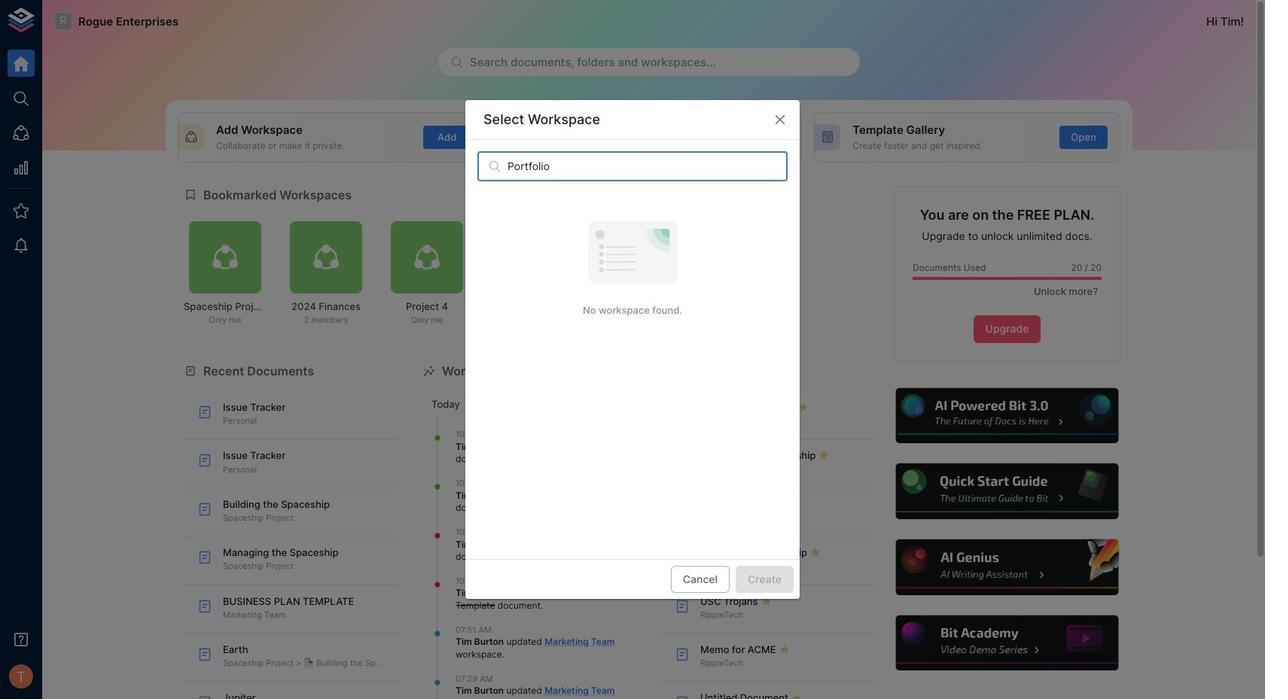 Task type: vqa. For each thing, say whether or not it's contained in the screenshot.
first help image from the top of the page
yes



Task type: locate. For each thing, give the bounding box(es) containing it.
dialog
[[466, 100, 800, 600]]

help image
[[894, 386, 1121, 446], [894, 462, 1121, 522], [894, 538, 1121, 598], [894, 614, 1121, 674]]

Search Workspaces... text field
[[508, 152, 788, 181]]

1 help image from the top
[[894, 386, 1121, 446]]



Task type: describe. For each thing, give the bounding box(es) containing it.
4 help image from the top
[[894, 614, 1121, 674]]

3 help image from the top
[[894, 538, 1121, 598]]

2 help image from the top
[[894, 462, 1121, 522]]



